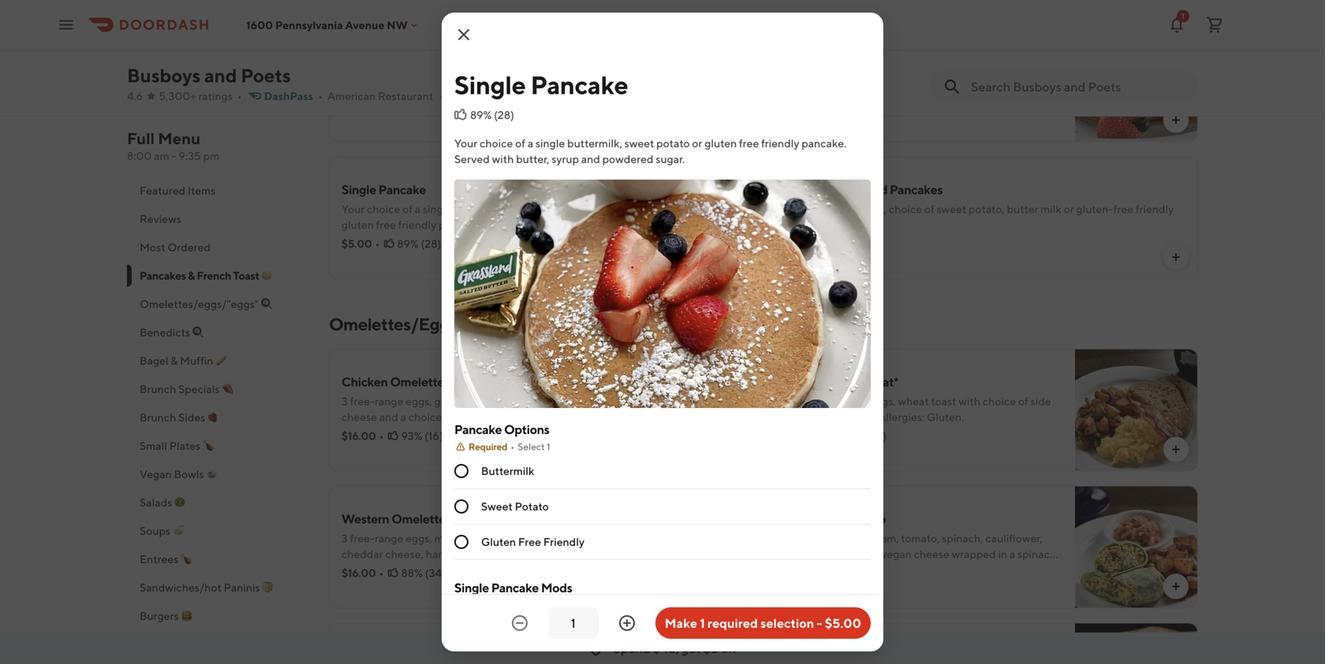 Task type: locate. For each thing, give the bounding box(es) containing it.
2 horizontal spatial free
[[1113, 203, 1133, 216]]

3
[[342, 395, 348, 408], [342, 532, 348, 545]]

busboys up 5,300+
[[127, 64, 201, 87]]

- for menu
[[172, 149, 176, 162]]

vegan up tofu,
[[782, 512, 818, 527]]

single for single pancake
[[454, 70, 526, 100]]

•
[[237, 90, 242, 103], [318, 90, 323, 103], [440, 90, 444, 103], [379, 100, 383, 113], [375, 237, 380, 250], [379, 430, 384, 443], [510, 442, 514, 453], [379, 567, 384, 580]]

🍗 right plates
[[203, 440, 214, 453]]

possible inside vegan "egg" wrap tofu, onion, mushroom, tomato, spinach, cauliflower, vegan sausage, and vegan cheese wrapped in a spinach tortilla.    served with a side of pico de gallo.    possible allergies:  onion.
[[993, 564, 1034, 577]]

tomato, up pico
[[901, 532, 940, 545]]

choice of pancake style served with powdered sugar, butter, organic/local maple syrup (vegetarian). 82% (34)
[[782, 65, 1046, 113]]

mods
[[541, 581, 572, 596]]

options
[[504, 422, 549, 437]]

gluten up single pancake image
[[705, 137, 737, 150]]

served
[[454, 153, 490, 166], [486, 218, 521, 231], [820, 564, 855, 577]]

of inside single pancake your choice of a single buttermilk, sweet potato or gluten free friendly pancake. served with butter, syrup and powdered sugar.
[[402, 203, 413, 216]]

1 horizontal spatial maple
[[886, 81, 917, 94]]

organic/local
[[818, 81, 884, 94]]

$16.00 inside "new - chicken and pancakes fried chicken breast, choice of sweet potato, butter milk or gluten-free friendly pancakes $16.00"
[[782, 237, 817, 250]]

soups 🍜 button
[[127, 517, 310, 546]]

allergies: inside "three eggs w/ meat* three free-range eggs, wheat toast with choice of side and meat.     possible allergies:  gluten. 85% (63)"
[[878, 411, 925, 424]]

bowls
[[174, 468, 204, 481]]

0 horizontal spatial -
[[172, 149, 176, 162]]

maple down style
[[886, 81, 917, 94]]

spinach, up 'dairy'
[[553, 395, 594, 408]]

mi
[[457, 90, 469, 103]]

0 vertical spatial free
[[739, 137, 759, 150]]

eggs, left grilled
[[406, 395, 432, 408]]

2 brunch from the top
[[140, 411, 176, 424]]

1 horizontal spatial sugar,
[[1017, 65, 1046, 78]]

range inside chicken omelette* 3 free-range eggs, grilled chicken, tomato, spinach, goat cheese and a choice of side.    possible allergies: dairy
[[375, 395, 403, 408]]

vegan up tortilla.
[[782, 548, 813, 561]]

$16.00 for chicken omelette*
[[342, 430, 376, 443]]

and inside single pancake your choice of a single buttermilk, sweet potato or gluten free friendly pancake. served with butter, syrup and powdered sugar.
[[342, 234, 360, 247]]

1 maple from the left
[[399, 81, 430, 94]]

2 add item to cart image from the top
[[1170, 251, 1182, 264]]

french down close single pancake icon
[[448, 45, 488, 60]]

0 vertical spatial toast
[[490, 45, 520, 60]]

choice down garnished
[[480, 137, 513, 150]]

- right selection
[[817, 616, 822, 631]]

1 horizontal spatial (vegetarian).
[[949, 81, 1014, 94]]

free- for western omelette*
[[350, 532, 375, 545]]

a inside single pancake your choice of a single buttermilk, sweet potato or gluten free friendly pancake. served with butter, syrup and powdered sugar.
[[415, 203, 421, 216]]

onion,
[[576, 532, 607, 545], [810, 532, 841, 545]]

1 vertical spatial your
[[342, 203, 365, 216]]

small plates 🍗 button
[[127, 432, 310, 461]]

1 vertical spatial syrup
[[552, 153, 579, 166]]

2 vertical spatial free
[[376, 218, 396, 231]]

1 horizontal spatial spinach,
[[942, 532, 983, 545]]

egg
[[459, 649, 482, 664]]

0 items, open order cart image
[[1205, 15, 1224, 34]]

omelette*
[[390, 375, 449, 390], [392, 512, 450, 527], [827, 649, 885, 664]]

eggs, inside western omelette* 3 free-range eggs, mixed peppers, mushrooms, onion, cheddar cheese, ham and a choice of side.
[[406, 532, 432, 545]]

2 onion, from the left
[[810, 532, 841, 545]]

1 horizontal spatial toast
[[490, 45, 520, 60]]

- for 1
[[817, 616, 822, 631]]

1 vertical spatial poets
[[241, 64, 291, 87]]

brunch for brunch specials 🍠
[[140, 383, 176, 396]]

1 vertical spatial cheese
[[914, 548, 950, 561]]

88% for 88% (17)
[[842, 567, 864, 580]]

sandwiches/hot paninis 🍞
[[140, 582, 273, 595]]

0 vertical spatial syrup
[[919, 81, 947, 94]]

powdered inside busboys and poets french toast challah bread, milk, cinnamon/egg mix, powdered sugar, local maple syrup.  garnished with fresh fruit (vegetarian).
[[541, 65, 592, 78]]

tomato, inside vegan "egg" wrap tofu, onion, mushroom, tomato, spinach, cauliflower, vegan sausage, and vegan cheese wrapped in a spinach tortilla.    served with a side of pico de gallo.    possible allergies:  onion.
[[901, 532, 940, 545]]

single inside single pancake your choice of a single buttermilk, sweet potato or gluten free friendly pancake. served with butter, syrup and powdered sugar.
[[342, 182, 376, 197]]

- inside full menu 8:00 am - 9:35 pm
[[172, 149, 176, 162]]

your down mi
[[454, 137, 477, 150]]

1 vertical spatial sugar.
[[416, 234, 445, 247]]

1 vertical spatial single
[[423, 203, 452, 216]]

pancake. inside your choice of a single buttermilk, sweet potato or gluten free friendly pancake. served with butter, syrup and powdered sugar.
[[802, 137, 847, 150]]

of inside "three eggs w/ meat* three free-range eggs, wheat toast with choice of side and meat.     possible allergies:  gluten. 85% (63)"
[[1018, 395, 1028, 408]]

1 horizontal spatial 🍳
[[261, 298, 272, 311]]

$16.00 down pancakes
[[782, 237, 817, 250]]

single pancake dialog
[[442, 13, 883, 665]]

0 vertical spatial spinach,
[[553, 395, 594, 408]]

0 horizontal spatial sugar,
[[342, 81, 371, 94]]

1 horizontal spatial onion,
[[810, 532, 841, 545]]

cheese inside chicken omelette* 3 free-range eggs, grilled chicken, tomato, spinach, goat cheese and a choice of side.    possible allergies: dairy
[[342, 411, 377, 424]]

0 vertical spatial side
[[1031, 395, 1051, 408]]

1 vertical spatial served
[[486, 218, 521, 231]]

american
[[327, 90, 376, 103]]

2 horizontal spatial allergies:
[[878, 411, 925, 424]]

french
[[448, 45, 488, 60], [197, 269, 231, 282]]

choice inside single pancake your choice of a single buttermilk, sweet potato or gluten free friendly pancake. served with butter, syrup and powdered sugar.
[[367, 203, 400, 216]]

0 horizontal spatial side
[[890, 564, 910, 577]]

choice right toast
[[983, 395, 1016, 408]]

sugar,
[[1017, 65, 1046, 78], [342, 81, 371, 94]]

& inside button
[[171, 355, 178, 368]]

(28) right $5.00 • on the left of page
[[421, 237, 441, 250]]

Current quantity is 1 number field
[[557, 615, 589, 633]]

pancake
[[531, 70, 628, 100], [378, 182, 426, 197], [454, 422, 502, 437], [491, 581, 539, 596]]

88% down "cheese,"
[[401, 567, 423, 580]]

omelette* inside chicken omelette* 3 free-range eggs, grilled chicken, tomato, spinach, goat cheese and a choice of side.    possible allergies: dairy
[[390, 375, 449, 390]]

friendly inside "new - chicken and pancakes fried chicken breast, choice of sweet potato, butter milk or gluten-free friendly pancakes $16.00"
[[1136, 203, 1174, 216]]

chicken omelette* image
[[634, 349, 757, 472]]

1 horizontal spatial 89%
[[470, 108, 492, 121]]

1 vertical spatial 89%
[[397, 237, 419, 250]]

range for western omelette*
[[375, 532, 403, 545]]

possible down the in
[[993, 564, 1034, 577]]

$16.00 • left 93%
[[342, 430, 384, 443]]

& right bagel
[[171, 355, 178, 368]]

wheat
[[898, 395, 929, 408]]

1 vertical spatial side.
[[527, 548, 550, 561]]

choice up 93% (16)
[[408, 411, 442, 424]]

1 horizontal spatial cheese
[[914, 548, 950, 561]]

1 horizontal spatial poets
[[414, 45, 446, 60]]

$16.00 • down cheddar
[[342, 567, 384, 580]]

omelette* up grilled
[[390, 375, 449, 390]]

spinach, up wrapped
[[942, 532, 983, 545]]

🥗
[[174, 496, 185, 510]]

vegan up salads
[[140, 468, 172, 481]]

89% down garnished
[[470, 108, 492, 121]]

1 vertical spatial busboys
[[127, 64, 201, 87]]

(28) for pancake
[[421, 237, 441, 250]]

1 vertical spatial 3
[[342, 532, 348, 545]]

$16.00 •
[[342, 430, 384, 443], [342, 567, 384, 580]]

with inside your choice of a single buttermilk, sweet potato or gluten free friendly pancake. served with butter, syrup and powdered sugar.
[[492, 153, 514, 166]]

omelette* right oaxaca
[[827, 649, 885, 664]]

(34) right 82%
[[865, 100, 886, 113]]

1 vertical spatial omelette*
[[392, 512, 450, 527]]

- inside button
[[817, 616, 822, 631]]

allergies: down wheat
[[878, 411, 925, 424]]

required
[[708, 616, 758, 631]]

sweet inside single pancake your choice of a single buttermilk, sweet potato or gluten free friendly pancake. served with butter, syrup and powdered sugar.
[[512, 203, 541, 216]]

1 vertical spatial single
[[342, 182, 376, 197]]

2 horizontal spatial possible
[[993, 564, 1034, 577]]

0 vertical spatial 89%
[[470, 108, 492, 121]]

notification bell image
[[1167, 15, 1186, 34]]

- right am
[[172, 149, 176, 162]]

range inside "three eggs w/ meat* three free-range eggs, wheat toast with choice of side and meat.     possible allergies:  gluten. 85% (63)"
[[838, 395, 867, 408]]

0 horizontal spatial 88%
[[401, 567, 423, 580]]

allergies:
[[526, 411, 572, 424], [878, 411, 925, 424], [782, 580, 829, 593]]

toast left 🥞
[[233, 269, 259, 282]]

1 horizontal spatial $5.00
[[825, 616, 861, 631]]

0 vertical spatial sugar.
[[656, 153, 685, 166]]

sugar, inside 'choice of pancake style served with powdered sugar, butter, organic/local maple syrup (vegetarian). 82% (34)'
[[1017, 65, 1046, 78]]

88% for 88% (34)
[[401, 567, 423, 580]]

(34) down ham
[[425, 567, 446, 580]]

92%
[[401, 100, 422, 113]]

3 inside western omelette* 3 free-range eggs, mixed peppers, mushrooms, onion, cheddar cheese, ham and a choice of side.
[[342, 532, 348, 545]]

syrup inside 'choice of pancake style served with powdered sugar, butter, organic/local maple syrup (vegetarian). 82% (34)'
[[919, 81, 947, 94]]

maple inside busboys and poets french toast challah bread, milk, cinnamon/egg mix, powdered sugar, local maple syrup.  garnished with fresh fruit (vegetarian).
[[399, 81, 430, 94]]

2 horizontal spatial 🍳
[[520, 314, 536, 335]]

0 vertical spatial 🍗
[[203, 440, 214, 453]]

single pancake
[[454, 70, 628, 100]]

1 $16.00 • from the top
[[342, 430, 384, 443]]

eggs, down meat*
[[869, 395, 896, 408]]

syrup.
[[432, 81, 462, 94]]

0 horizontal spatial side.
[[456, 411, 479, 424]]

tofu,
[[782, 532, 807, 545]]

& down ordered
[[188, 269, 195, 282]]

vegan inside vegan "egg" wrap tofu, onion, mushroom, tomato, spinach, cauliflower, vegan sausage, and vegan cheese wrapped in a spinach tortilla.    served with a side of pico de gallo.    possible allergies:  onion.
[[782, 512, 818, 527]]

pancake options group
[[454, 421, 871, 561]]

brunch up small
[[140, 411, 176, 424]]

sweet inside your choice of a single buttermilk, sweet potato or gluten free friendly pancake. served with butter, syrup and powdered sugar.
[[624, 137, 654, 150]]

1 vertical spatial -
[[811, 182, 816, 197]]

1 right make
[[700, 616, 705, 631]]

poets up dashpass
[[241, 64, 291, 87]]

de
[[948, 564, 961, 577]]

(28) for and
[[424, 100, 445, 113]]

burgers 🍔 button
[[127, 603, 310, 631]]

busboys up challah
[[342, 45, 389, 60]]

2 vertical spatial served
[[820, 564, 855, 577]]

vegan "egg" wrap tofu, onion, mushroom, tomato, spinach, cauliflower, vegan sausage, and vegan cheese wrapped in a spinach tortilla.    served with a side of pico de gallo.    possible allergies:  onion.
[[782, 512, 1056, 593]]

three up meat.
[[782, 395, 811, 408]]

pancakes inside "new - chicken and pancakes fried chicken breast, choice of sweet potato, butter milk or gluten-free friendly pancakes $16.00"
[[890, 182, 943, 197]]

breast,
[[852, 203, 887, 216]]

0 horizontal spatial free
[[376, 218, 396, 231]]

2 3 from the top
[[342, 532, 348, 545]]

0 vertical spatial pancakes
[[890, 182, 943, 197]]

1 onion, from the left
[[576, 532, 607, 545]]

three left eggs
[[782, 375, 815, 390]]

0 horizontal spatial friendly
[[398, 218, 436, 231]]

possible up "85%"
[[834, 411, 876, 424]]

$16.00 • for chicken
[[342, 430, 384, 443]]

mix,
[[518, 65, 539, 78]]

2 vertical spatial -
[[817, 616, 822, 631]]

pancake.
[[802, 137, 847, 150], [439, 218, 484, 231]]

french down most ordered button
[[197, 269, 231, 282]]

potato inside single pancake your choice of a single buttermilk, sweet potato or gluten free friendly pancake. served with butter, syrup and powdered sugar.
[[544, 203, 577, 216]]

Gluten Free Friendly radio
[[454, 536, 469, 550]]

pancake for single pancake your choice of a single buttermilk, sweet potato or gluten free friendly pancake. served with butter, syrup and powdered sugar.
[[378, 182, 426, 197]]

featured
[[140, 184, 185, 197]]

toast inside busboys and poets french toast challah bread, milk, cinnamon/egg mix, powdered sugar, local maple syrup.  garnished with fresh fruit (vegetarian).
[[490, 45, 520, 60]]

off
[[721, 642, 737, 657]]

3 inside chicken omelette* 3 free-range eggs, grilled chicken, tomato, spinach, goat cheese and a choice of side.    possible allergies: dairy
[[342, 395, 348, 408]]

1 horizontal spatial &
[[188, 269, 195, 282]]

toast
[[490, 45, 520, 60], [233, 269, 259, 282]]

4 add item to cart image from the top
[[1170, 581, 1182, 594]]

1 88% from the left
[[401, 567, 423, 580]]

1 add item to cart image from the top
[[1170, 114, 1182, 127]]

syrup
[[919, 81, 947, 94], [552, 153, 579, 166], [583, 218, 611, 231]]

$13.00 •
[[342, 100, 383, 113]]

2 vertical spatial single
[[454, 581, 489, 596]]

butter, inside 'choice of pancake style served with powdered sugar, butter, organic/local maple syrup (vegetarian). 82% (34)'
[[782, 81, 816, 94]]

1 vertical spatial $16.00 •
[[342, 567, 384, 580]]

vegan bowls 🍲 button
[[127, 461, 310, 489]]

$5
[[703, 642, 719, 657]]

ham
[[426, 548, 448, 561]]

possible down chicken,
[[482, 411, 523, 424]]

1 horizontal spatial sugar.
[[656, 153, 685, 166]]

benedicts
[[140, 326, 190, 339]]

side inside "three eggs w/ meat* three free-range eggs, wheat toast with choice of side and meat.     possible allergies:  gluten. 85% (63)"
[[1031, 395, 1051, 408]]

side.
[[456, 411, 479, 424], [527, 548, 550, 561]]

served inside your choice of a single buttermilk, sweet potato or gluten free friendly pancake. served with butter, syrup and powdered sugar.
[[454, 153, 490, 166]]

(28) down garnished
[[494, 108, 514, 121]]

1 horizontal spatial busboys
[[342, 45, 389, 60]]

friendly inside your choice of a single buttermilk, sweet potato or gluten free friendly pancake. served with butter, syrup and powdered sugar.
[[761, 137, 799, 150]]

$16.00 left 93%
[[342, 430, 376, 443]]

range down w/
[[838, 395, 867, 408]]

🍓
[[208, 411, 219, 424]]

brunch specials 🍠
[[140, 383, 233, 396]]

0 vertical spatial gluten
[[705, 137, 737, 150]]

5,300+
[[159, 90, 196, 103]]

tomato,
[[512, 395, 551, 408], [901, 532, 940, 545]]

1 horizontal spatial syrup
[[583, 218, 611, 231]]

vegan
[[140, 468, 172, 481], [782, 512, 818, 527]]

0 vertical spatial french
[[448, 45, 488, 60]]

0 vertical spatial butter,
[[782, 81, 816, 94]]

0 horizontal spatial potato
[[544, 203, 577, 216]]

buttermilk,
[[567, 137, 622, 150], [454, 203, 509, 216]]

maple up 92%
[[399, 81, 430, 94]]

$16.00 down cheddar
[[342, 567, 376, 580]]

omelette* up mixed
[[392, 512, 450, 527]]

1 left 0 items, open order cart icon
[[1182, 11, 1185, 21]]

required
[[469, 442, 507, 453]]

2 horizontal spatial syrup
[[919, 81, 947, 94]]

with inside 'choice of pancake style served with powdered sugar, butter, organic/local maple syrup (vegetarian). 82% (34)'
[[939, 65, 961, 78]]

allergies: inside vegan "egg" wrap tofu, onion, mushroom, tomato, spinach, cauliflower, vegan sausage, and vegan cheese wrapped in a spinach tortilla.    served with a side of pico de gallo.    possible allergies:  onion.
[[782, 580, 829, 593]]

1 horizontal spatial side.
[[527, 548, 550, 561]]

2 $16.00 • from the top
[[342, 567, 384, 580]]

1 vertical spatial vegan
[[782, 512, 818, 527]]

and inside vegan "egg" wrap tofu, onion, mushroom, tomato, spinach, cauliflower, vegan sausage, and vegan cheese wrapped in a spinach tortilla.    served with a side of pico de gallo.    possible allergies:  onion.
[[860, 548, 879, 561]]

syrup inside single pancake your choice of a single buttermilk, sweet potato or gluten free friendly pancake. served with butter, syrup and powdered sugar.
[[583, 218, 611, 231]]

paninis
[[224, 582, 260, 595]]

pancake inside single pancake your choice of a single buttermilk, sweet potato or gluten free friendly pancake. served with butter, syrup and powdered sugar.
[[378, 182, 426, 197]]

omelette* for chicken omelette*
[[390, 375, 449, 390]]

three eggs w/ meat* three free-range eggs, wheat toast with choice of side and meat.     possible allergies:  gluten. 85% (63)
[[782, 375, 1051, 443]]

benedicts 🍳
[[140, 326, 203, 339]]

side. down mushrooms,
[[527, 548, 550, 561]]

your up $5.00 • on the left of page
[[342, 203, 365, 216]]

soups 🍜
[[140, 525, 184, 538]]

brunch down bagel
[[140, 383, 176, 396]]

bagel & muffin 🥖
[[140, 355, 227, 368]]

0 vertical spatial omelette*
[[390, 375, 449, 390]]

88% left (17)
[[842, 567, 864, 580]]

peppers,
[[467, 532, 511, 545]]

$16.00
[[782, 237, 817, 250], [342, 430, 376, 443], [342, 567, 376, 580]]

1 horizontal spatial free
[[739, 137, 759, 150]]

salads 🥗 button
[[127, 489, 310, 517]]

range up "cheese,"
[[375, 532, 403, 545]]

1 horizontal spatial sweet
[[624, 137, 654, 150]]

1 horizontal spatial pancake.
[[802, 137, 847, 150]]

buttermilk, inside single pancake your choice of a single buttermilk, sweet potato or gluten free friendly pancake. served with butter, syrup and powdered sugar.
[[454, 203, 509, 216]]

2 vertical spatial syrup
[[583, 218, 611, 231]]

2 maple from the left
[[886, 81, 917, 94]]

vegan for "egg"
[[782, 512, 818, 527]]

choice up $5.00 • on the left of page
[[367, 203, 400, 216]]

89% (28) down garnished
[[470, 108, 514, 121]]

with inside single pancake your choice of a single buttermilk, sweet potato or gluten free friendly pancake. served with butter, syrup and powdered sugar.
[[523, 218, 545, 231]]

0 vertical spatial served
[[454, 153, 490, 166]]

2 horizontal spatial sweet
[[937, 203, 966, 216]]

0 horizontal spatial maple
[[399, 81, 430, 94]]

0 horizontal spatial cheese
[[342, 411, 377, 424]]

0 horizontal spatial (vegetarian).
[[342, 97, 406, 110]]

increase quantity by 1 image
[[617, 614, 636, 633]]

side. down grilled
[[456, 411, 479, 424]]

89% (28) inside the single pancake dialog
[[470, 108, 514, 121]]

single pancake mods
[[454, 581, 572, 596]]

choice down the peppers,
[[479, 548, 512, 561]]

chicken for chicken chorizo and egg wrap*
[[342, 649, 388, 664]]

92% (28)
[[401, 100, 445, 113]]

3 for chicken
[[342, 395, 348, 408]]

0 vertical spatial buttermilk,
[[567, 137, 622, 150]]

eggs, inside chicken omelette* 3 free-range eggs, grilled chicken, tomato, spinach, goat cheese and a choice of side.    possible allergies: dairy
[[406, 395, 432, 408]]

1 horizontal spatial vegan
[[881, 548, 912, 561]]

sugar, inside busboys and poets french toast challah bread, milk, cinnamon/egg mix, powdered sugar, local maple syrup.  garnished with fresh fruit (vegetarian).
[[342, 81, 371, 94]]

possible
[[482, 411, 523, 424], [834, 411, 876, 424], [993, 564, 1034, 577]]

vegan up (17)
[[881, 548, 912, 561]]

0 vertical spatial side.
[[456, 411, 479, 424]]

or inside single pancake your choice of a single buttermilk, sweet potato or gluten free friendly pancake. served with butter, syrup and powdered sugar.
[[579, 203, 590, 216]]

choice right breast,
[[889, 203, 922, 216]]

free inside single pancake your choice of a single buttermilk, sweet potato or gluten free friendly pancake. served with butter, syrup and powdered sugar.
[[376, 218, 396, 231]]

1 3 from the top
[[342, 395, 348, 408]]

89% right $5.00 • on the left of page
[[397, 237, 419, 250]]

0 horizontal spatial sugar.
[[416, 234, 445, 247]]

most ordered
[[140, 241, 211, 254]]

served inside vegan "egg" wrap tofu, onion, mushroom, tomato, spinach, cauliflower, vegan sausage, and vegan cheese wrapped in a spinach tortilla.    served with a side of pico de gallo.    possible allergies:  onion.
[[820, 564, 855, 577]]

1 horizontal spatial allergies:
[[782, 580, 829, 593]]

or inside "new - chicken and pancakes fried chicken breast, choice of sweet potato, butter milk or gluten-free friendly pancakes $16.00"
[[1064, 203, 1074, 216]]

onion, right mushrooms,
[[576, 532, 607, 545]]

2 horizontal spatial or
[[1064, 203, 1074, 216]]

1
[[1182, 11, 1185, 21], [451, 90, 455, 103], [547, 442, 550, 453], [700, 616, 705, 631]]

entrees 🍗
[[140, 553, 192, 566]]

1 vertical spatial &
[[171, 355, 178, 368]]

add item to cart image
[[1170, 114, 1182, 127], [1170, 251, 1182, 264], [1170, 444, 1182, 456], [1170, 581, 1182, 594]]

🍗 right entrees
[[181, 553, 192, 566]]

toast up mix,
[[490, 45, 520, 60]]

busboys inside busboys and poets french toast challah bread, milk, cinnamon/egg mix, powdered sugar, local maple syrup.  garnished with fresh fruit (vegetarian).
[[342, 45, 389, 60]]

poets up the milk,
[[414, 45, 446, 60]]

0 vertical spatial chicken
[[818, 182, 864, 197]]

of inside vegan "egg" wrap tofu, onion, mushroom, tomato, spinach, cauliflower, vegan sausage, and vegan cheese wrapped in a spinach tortilla.    served with a side of pico de gallo.    possible allergies:  onion.
[[912, 564, 922, 577]]

1 right the select
[[547, 442, 550, 453]]

omelettes/eggs/"eggs"
[[329, 314, 516, 335]]

of inside western omelette* 3 free-range eggs, mixed peppers, mushrooms, onion, cheddar cheese, ham and a choice of side.
[[514, 548, 525, 561]]

single
[[536, 137, 565, 150], [423, 203, 452, 216]]

a inside western omelette* 3 free-range eggs, mixed peppers, mushrooms, onion, cheddar cheese, ham and a choice of side.
[[471, 548, 477, 561]]

full menu 8:00 am - 9:35 pm
[[127, 129, 219, 162]]

0 horizontal spatial vegan
[[782, 548, 813, 561]]

powdered inside single pancake your choice of a single buttermilk, sweet potato or gluten free friendly pancake. served with butter, syrup and powdered sugar.
[[363, 234, 414, 247]]

side inside vegan "egg" wrap tofu, onion, mushroom, tomato, spinach, cauliflower, vegan sausage, and vegan cheese wrapped in a spinach tortilla.    served with a side of pico de gallo.    possible allergies:  onion.
[[890, 564, 910, 577]]

pancakes & french toast 🥞
[[140, 269, 272, 282]]

a inside your choice of a single buttermilk, sweet potato or gluten free friendly pancake. served with butter, syrup and powdered sugar.
[[528, 137, 533, 150]]

2 88% from the left
[[842, 567, 864, 580]]

0 vertical spatial busboys
[[342, 45, 389, 60]]

free- for chicken omelette*
[[350, 395, 375, 408]]

gluten up $5.00 • on the left of page
[[342, 218, 374, 231]]

89% (28) right $5.00 • on the left of page
[[397, 237, 441, 250]]

wrap
[[855, 512, 886, 527]]

omelettes/eggs/"eggs" 🍳 button
[[127, 290, 310, 319]]

chicken inside chicken omelette* 3 free-range eggs, grilled chicken, tomato, spinach, goat cheese and a choice of side.    possible allergies: dairy
[[342, 375, 388, 390]]

vegan
[[782, 548, 813, 561], [881, 548, 912, 561]]

1 brunch from the top
[[140, 383, 176, 396]]

1 vertical spatial potato
[[544, 203, 577, 216]]

choice
[[480, 137, 513, 150], [367, 203, 400, 216], [889, 203, 922, 216], [983, 395, 1016, 408], [408, 411, 442, 424], [479, 548, 512, 561]]

1 horizontal spatial possible
[[834, 411, 876, 424]]

poets for busboys and poets
[[241, 64, 291, 87]]

allergies: down tortilla.
[[782, 580, 829, 593]]

single inside single pancake your choice of a single buttermilk, sweet potato or gluten free friendly pancake. served with butter, syrup and powdered sugar.
[[423, 203, 452, 216]]

tomato, up "options" at the left bottom of page
[[512, 395, 551, 408]]

1 three from the top
[[782, 375, 815, 390]]

gluten
[[705, 137, 737, 150], [342, 218, 374, 231]]

89% inside the single pancake dialog
[[470, 108, 492, 121]]

make 1 required selection - $5.00 button
[[655, 608, 871, 640]]

range up 93%
[[375, 395, 403, 408]]

0 vertical spatial &
[[188, 269, 195, 282]]

1 vertical spatial toast
[[233, 269, 259, 282]]

allergies: up the select
[[526, 411, 572, 424]]

onion, up sausage,
[[810, 532, 841, 545]]

choice
[[782, 65, 818, 78]]

omelettes/eggs/"eggs" 🍳
[[329, 314, 536, 335]]

open menu image
[[57, 15, 76, 34]]

and inside "three eggs w/ meat* three free-range eggs, wheat toast with choice of side and meat.     possible allergies:  gluten. 85% (63)"
[[782, 411, 801, 424]]

pancake for single pancake mods
[[491, 581, 539, 596]]

1 horizontal spatial potato
[[656, 137, 690, 150]]

- right new
[[811, 182, 816, 197]]

eggs, inside "three eggs w/ meat* three free-range eggs, wheat toast with choice of side and meat.     possible allergies:  gluten. 85% (63)"
[[869, 395, 896, 408]]

american restaurant • 1 mi
[[327, 90, 469, 103]]

3 add item to cart image from the top
[[1170, 444, 1182, 456]]

am
[[154, 149, 169, 162]]

1 vertical spatial free
[[1113, 203, 1133, 216]]

1 horizontal spatial (34)
[[865, 100, 886, 113]]

or
[[692, 137, 702, 150], [579, 203, 590, 216], [1064, 203, 1074, 216]]

2 vertical spatial chicken
[[342, 649, 388, 664]]

1 horizontal spatial or
[[692, 137, 702, 150]]

1 vertical spatial brunch
[[140, 411, 176, 424]]

free- inside chicken omelette* 3 free-range eggs, grilled chicken, tomato, spinach, goat cheese and a choice of side.    possible allergies: dairy
[[350, 395, 375, 408]]

1 vertical spatial sugar,
[[342, 81, 371, 94]]

cheese,
[[385, 548, 424, 561]]

vegan for bowls
[[140, 468, 172, 481]]

eggs, up "cheese,"
[[406, 532, 432, 545]]

sugar.
[[656, 153, 685, 166], [416, 234, 445, 247]]

gluten inside your choice of a single buttermilk, sweet potato or gluten free friendly pancake. served with butter, syrup and powdered sugar.
[[705, 137, 737, 150]]

(28) down syrup.
[[424, 100, 445, 113]]

0 vertical spatial 89% (28)
[[470, 108, 514, 121]]

🥖
[[216, 355, 227, 368]]

0 vertical spatial single
[[454, 70, 526, 100]]

0 vertical spatial pancake.
[[802, 137, 847, 150]]

0 horizontal spatial single
[[423, 203, 452, 216]]

2 vertical spatial butter,
[[548, 218, 581, 231]]

pancakes
[[890, 182, 943, 197], [140, 269, 186, 282]]

range
[[375, 395, 403, 408], [838, 395, 867, 408], [375, 532, 403, 545]]

gluten.
[[927, 411, 964, 424]]



Task type: vqa. For each thing, say whether or not it's contained in the screenshot.
or inside the 'Your Choice Of A Single Buttermilk, Sweet Potato Or Gluten Free Friendly Pancake. Served With Butter, Syrup And Powdered Sugar.'
yes



Task type: describe. For each thing, give the bounding box(es) containing it.
brunch sides 🍓 button
[[127, 404, 310, 432]]

🥞
[[261, 269, 272, 282]]

sweet inside "new - chicken and pancakes fried chicken breast, choice of sweet potato, butter milk or gluten-free friendly pancakes $16.00"
[[937, 203, 966, 216]]

oaxaca omelette*
[[782, 649, 885, 664]]

sugar. inside single pancake your choice of a single buttermilk, sweet potato or gluten free friendly pancake. served with butter, syrup and powdered sugar.
[[416, 234, 445, 247]]

& for pancakes
[[188, 269, 195, 282]]

cheese inside vegan "egg" wrap tofu, onion, mushroom, tomato, spinach, cauliflower, vegan sausage, and vegan cheese wrapped in a spinach tortilla.    served with a side of pico de gallo.    possible allergies:  onion.
[[914, 548, 950, 561]]

onion, inside vegan "egg" wrap tofu, onion, mushroom, tomato, spinach, cauliflower, vegan sausage, and vegan cheese wrapped in a spinach tortilla.    served with a side of pico de gallo.    possible allergies:  onion.
[[810, 532, 841, 545]]

busboys and poets french toast challah bread, milk, cinnamon/egg mix, powdered sugar, local maple syrup.  garnished with fresh fruit (vegetarian).
[[342, 45, 592, 110]]

new
[[782, 182, 808, 197]]

(63)
[[866, 430, 887, 443]]

1 left mi
[[451, 90, 455, 103]]

Item Search search field
[[971, 78, 1185, 95]]

side. inside chicken omelette* 3 free-range eggs, grilled chicken, tomato, spinach, goat cheese and a choice of side.    possible allergies: dairy
[[456, 411, 479, 424]]

omelettes/eggs/"eggs"
[[140, 298, 259, 311]]

in
[[998, 548, 1007, 561]]

fried
[[782, 203, 809, 216]]

full
[[127, 129, 155, 148]]

chicken for chicken omelette* 3 free-range eggs, grilled chicken, tomato, spinach, goat cheese and a choice of side.    possible allergies: dairy
[[342, 375, 388, 390]]

Sweet Potato radio
[[454, 500, 469, 514]]

pennsylvania
[[275, 18, 343, 31]]

spend $45, get $5 off
[[613, 642, 737, 657]]

wrapped
[[952, 548, 996, 561]]

1 horizontal spatial 🍗
[[203, 440, 214, 453]]

garnished
[[464, 81, 516, 94]]

and inside "new - chicken and pancakes fried chicken breast, choice of sweet potato, butter milk or gluten-free friendly pancakes $16.00"
[[866, 182, 887, 197]]

chicken inside "new - chicken and pancakes fried chicken breast, choice of sweet potato, butter milk or gluten-free friendly pancakes $16.00"
[[818, 182, 864, 197]]

bread,
[[382, 65, 414, 78]]

powdered inside 'choice of pancake style served with powdered sugar, butter, organic/local maple syrup (vegetarian). 82% (34)'
[[963, 65, 1015, 78]]

brunch for brunch sides 🍓
[[140, 411, 176, 424]]

syrup inside your choice of a single buttermilk, sweet potato or gluten free friendly pancake. served with butter, syrup and powdered sugar.
[[552, 153, 579, 166]]

most
[[140, 241, 165, 254]]

(vegetarian). inside 'choice of pancake style served with powdered sugar, butter, organic/local maple syrup (vegetarian). 82% (34)'
[[949, 81, 1014, 94]]

single for single pancake your choice of a single buttermilk, sweet potato or gluten free friendly pancake. served with butter, syrup and powdered sugar.
[[342, 182, 376, 197]]

served
[[903, 65, 937, 78]]

mushrooms,
[[513, 532, 574, 545]]

range for chicken omelette*
[[375, 395, 403, 408]]

restaurant
[[378, 90, 433, 103]]

0 horizontal spatial pancakes
[[140, 269, 186, 282]]

gluten
[[481, 536, 516, 549]]

(28) inside the single pancake dialog
[[494, 108, 514, 121]]

featured items button
[[127, 177, 310, 205]]

vegan "egg" wrap image
[[1075, 486, 1198, 609]]

add item to cart image for pancake
[[1170, 114, 1182, 127]]

powdered inside your choice of a single buttermilk, sweet potato or gluten free friendly pancake. served with butter, syrup and powdered sugar.
[[602, 153, 654, 166]]

muffin
[[180, 355, 213, 368]]

milk
[[1041, 203, 1062, 216]]

0 horizontal spatial french
[[197, 269, 231, 282]]

choice inside western omelette* 3 free-range eggs, mixed peppers, mushrooms, onion, cheddar cheese, ham and a choice of side.
[[479, 548, 512, 561]]

pancake. inside single pancake your choice of a single buttermilk, sweet potato or gluten free friendly pancake. served with butter, syrup and powdered sugar.
[[439, 218, 484, 231]]

🍳 for omelettes/eggs/"eggs" 🍳
[[261, 298, 272, 311]]

dairy
[[574, 411, 601, 424]]

a inside chicken omelette* 3 free-range eggs, grilled chicken, tomato, spinach, goat cheese and a choice of side.    possible allergies: dairy
[[400, 411, 406, 424]]

goat
[[597, 395, 619, 408]]

with inside "three eggs w/ meat* three free-range eggs, wheat toast with choice of side and meat.     possible allergies:  gluten. 85% (63)"
[[959, 395, 980, 408]]

0 horizontal spatial 🍗
[[181, 553, 192, 566]]

pancake
[[833, 65, 875, 78]]

add item to cart image for w/
[[1170, 444, 1182, 456]]

sausage,
[[815, 548, 858, 561]]

single for single pancake mods
[[454, 581, 489, 596]]

buttermilk
[[481, 465, 534, 478]]

pm
[[203, 149, 219, 162]]

choice inside your choice of a single buttermilk, sweet potato or gluten free friendly pancake. served with butter, syrup and powdered sugar.
[[480, 137, 513, 150]]

spinach, inside vegan "egg" wrap tofu, onion, mushroom, tomato, spinach, cauliflower, vegan sausage, and vegan cheese wrapped in a spinach tortilla.    served with a side of pico de gallo.    possible allergies:  onion.
[[942, 532, 983, 545]]

gluten inside single pancake your choice of a single buttermilk, sweet potato or gluten free friendly pancake. served with butter, syrup and powdered sugar.
[[342, 218, 374, 231]]

your inside your choice of a single buttermilk, sweet potato or gluten free friendly pancake. served with butter, syrup and powdered sugar.
[[454, 137, 477, 150]]

w/
[[847, 375, 862, 390]]

omelette* for western omelette*
[[392, 512, 450, 527]]

🍳 for benedicts 🍳
[[192, 326, 203, 339]]

nw
[[387, 18, 408, 31]]

your choice of a single buttermilk, sweet potato or gluten free friendly pancake. served with butter, syrup and powdered sugar.
[[454, 137, 847, 166]]

and inside chicken omelette* 3 free-range eggs, grilled chicken, tomato, spinach, goat cheese and a choice of side.    possible allergies: dairy
[[379, 411, 398, 424]]

of inside "new - chicken and pancakes fried chicken breast, choice of sweet potato, butter milk or gluten-free friendly pancakes $16.00"
[[924, 203, 934, 216]]

possible inside chicken omelette* 3 free-range eggs, grilled chicken, tomato, spinach, goat cheese and a choice of side.    possible allergies: dairy
[[482, 411, 523, 424]]

close single pancake image
[[454, 25, 473, 44]]

🍳 for omelettes/eggs/"eggs" 🍳
[[520, 314, 536, 335]]

spinach, inside chicken omelette* 3 free-range eggs, grilled chicken, tomato, spinach, goat cheese and a choice of side.    possible allergies: dairy
[[553, 395, 594, 408]]

chicken chorizo and egg wrap* image
[[634, 623, 757, 665]]

your inside single pancake your choice of a single buttermilk, sweet potato or gluten free friendly pancake. served with butter, syrup and powdered sugar.
[[342, 203, 365, 216]]

select
[[518, 442, 545, 453]]

mushroom,
[[843, 532, 899, 545]]

vegan bowls 🍲
[[140, 468, 217, 481]]

add item to cart image for wrap
[[1170, 581, 1182, 594]]

bagel
[[140, 355, 168, 368]]

eggs, for chicken omelette*
[[406, 395, 432, 408]]

french inside busboys and poets french toast challah bread, milk, cinnamon/egg mix, powdered sugar, local maple syrup.  garnished with fresh fruit (vegetarian).
[[448, 45, 488, 60]]

pancake inside 'group'
[[454, 422, 502, 437]]

busboys and poets
[[127, 64, 291, 87]]

chicken,
[[468, 395, 510, 408]]

served inside single pancake your choice of a single buttermilk, sweet potato or gluten free friendly pancake. served with butter, syrup and powdered sugar.
[[486, 218, 521, 231]]

potato inside your choice of a single buttermilk, sweet potato or gluten free friendly pancake. served with butter, syrup and powdered sugar.
[[656, 137, 690, 150]]

1600
[[246, 18, 273, 31]]

sugar. inside your choice of a single buttermilk, sweet potato or gluten free friendly pancake. served with butter, syrup and powdered sugar.
[[656, 153, 685, 166]]

and inside busboys and poets french toast challah bread, milk, cinnamon/egg mix, powdered sugar, local maple syrup.  garnished with fresh fruit (vegetarian).
[[391, 45, 412, 60]]

items
[[188, 184, 216, 197]]

buttermilk, inside your choice of a single buttermilk, sweet potato or gluten free friendly pancake. served with butter, syrup and powdered sugar.
[[567, 137, 622, 150]]

of inside chicken omelette* 3 free-range eggs, grilled chicken, tomato, spinach, goat cheese and a choice of side.    possible allergies: dairy
[[444, 411, 454, 424]]

sandwiches/hot
[[140, 582, 222, 595]]

2 vertical spatial omelette*
[[827, 649, 885, 664]]

tomato, inside chicken omelette* 3 free-range eggs, grilled chicken, tomato, spinach, goat cheese and a choice of side.    possible allergies: dairy
[[512, 395, 551, 408]]

- inside "new - chicken and pancakes fried chicken breast, choice of sweet potato, butter milk or gluten-free friendly pancakes $16.00"
[[811, 182, 816, 197]]

free inside "new - chicken and pancakes fried chicken breast, choice of sweet potato, butter milk or gluten-free friendly pancakes $16.00"
[[1113, 203, 1133, 216]]

pancakes image
[[1075, 19, 1198, 142]]

$16.00 • for western
[[342, 567, 384, 580]]

1 inside button
[[700, 616, 705, 631]]

sweet potato
[[481, 500, 549, 513]]

three eggs w/ meat* image
[[1075, 349, 1198, 472]]

butter, inside your choice of a single buttermilk, sweet potato or gluten free friendly pancake. served with butter, syrup and powdered sugar.
[[516, 153, 549, 166]]

with inside busboys and poets french toast challah bread, milk, cinnamon/egg mix, powdered sugar, local maple syrup.  garnished with fresh fruit (vegetarian).
[[518, 81, 540, 94]]

single inside your choice of a single buttermilk, sweet potato or gluten free friendly pancake. served with butter, syrup and powdered sugar.
[[536, 137, 565, 150]]

1 inside button
[[1182, 11, 1185, 21]]

1 vertical spatial (34)
[[425, 567, 446, 580]]

single pancake image
[[634, 157, 757, 280]]

onion, inside western omelette* 3 free-range eggs, mixed peppers, mushrooms, onion, cheddar cheese, ham and a choice of side.
[[576, 532, 607, 545]]

2 vegan from the left
[[881, 548, 912, 561]]

poets for busboys and poets french toast challah bread, milk, cinnamon/egg mix, powdered sugar, local maple syrup.  garnished with fresh fruit (vegetarian).
[[414, 45, 446, 60]]

of inside your choice of a single buttermilk, sweet potato or gluten free friendly pancake. served with butter, syrup and powdered sugar.
[[515, 137, 525, 150]]

pancake for single pancake
[[531, 70, 628, 100]]

busboys for busboys and poets
[[127, 64, 201, 87]]

88% (34)
[[401, 567, 446, 580]]

western omelette* image
[[634, 486, 757, 609]]

brunch sides 🍓
[[140, 411, 219, 424]]

chorizo
[[390, 649, 434, 664]]

2 three from the top
[[782, 395, 811, 408]]

featured items
[[140, 184, 216, 197]]

busboys and poets french toast image
[[634, 19, 757, 142]]

decrease quantity by 1 image
[[510, 614, 529, 633]]

maple inside 'choice of pancake style served with powdered sugar, butter, organic/local maple syrup (vegetarian). 82% (34)'
[[886, 81, 917, 94]]

friendly inside single pancake your choice of a single buttermilk, sweet potato or gluten free friendly pancake. served with butter, syrup and powdered sugar.
[[398, 218, 436, 231]]

of inside 'choice of pancake style served with powdered sugar, butter, organic/local maple syrup (vegetarian). 82% (34)'
[[821, 65, 831, 78]]

cinnamon/egg
[[442, 65, 516, 78]]

busboys for busboys and poets french toast challah bread, milk, cinnamon/egg mix, powdered sugar, local maple syrup.  garnished with fresh fruit (vegetarian).
[[342, 45, 389, 60]]

Buttermilk radio
[[454, 465, 469, 479]]

88% (17)
[[842, 567, 884, 580]]

🍜
[[173, 525, 184, 538]]

(34) inside 'choice of pancake style served with powdered sugar, butter, organic/local maple syrup (vegetarian). 82% (34)'
[[865, 100, 886, 113]]

potato,
[[969, 203, 1005, 216]]

oaxaca
[[782, 649, 824, 664]]

western
[[342, 512, 389, 527]]

"egg"
[[820, 512, 852, 527]]

burgers 🍔
[[140, 610, 192, 623]]

$5.00 inside make 1 required selection - $5.00 button
[[825, 616, 861, 631]]

1 vertical spatial 89% (28)
[[397, 237, 441, 250]]

$16.00 for western omelette*
[[342, 567, 376, 580]]

friendly
[[543, 536, 585, 549]]

3 for western
[[342, 532, 348, 545]]

eggs, for western omelette*
[[406, 532, 432, 545]]

0 vertical spatial $5.00
[[342, 237, 372, 250]]

get
[[682, 642, 701, 657]]

plates
[[169, 440, 200, 453]]

choice inside chicken omelette* 3 free-range eggs, grilled chicken, tomato, spinach, goat cheese and a choice of side.    possible allergies: dairy
[[408, 411, 442, 424]]

western omelette* 3 free-range eggs, mixed peppers, mushrooms, onion, cheddar cheese, ham and a choice of side.
[[342, 512, 607, 561]]

new - chicken and pancakes fried chicken breast, choice of sweet potato, butter milk or gluten-free friendly pancakes $16.00
[[782, 182, 1174, 250]]

(vegetarian). inside busboys and poets french toast challah bread, milk, cinnamon/egg mix, powdered sugar, local maple syrup.  garnished with fresh fruit (vegetarian).
[[342, 97, 406, 110]]

or inside your choice of a single buttermilk, sweet potato or gluten free friendly pancake. served with butter, syrup and powdered sugar.
[[692, 137, 702, 150]]

brunch specials 🍠 button
[[127, 375, 310, 404]]

1 button
[[1167, 9, 1189, 41]]

gallo.
[[964, 564, 990, 577]]

free- inside "three eggs w/ meat* three free-range eggs, wheat toast with choice of side and meat.     possible allergies:  gluten. 85% (63)"
[[814, 395, 838, 408]]

cauliflower,
[[985, 532, 1043, 545]]

side. inside western omelette* 3 free-range eggs, mixed peppers, mushrooms, onion, cheddar cheese, ham and a choice of side.
[[527, 548, 550, 561]]

1 vegan from the left
[[782, 548, 813, 561]]

ratings
[[198, 90, 233, 103]]

cheddar
[[342, 548, 383, 561]]

allergies: inside chicken omelette* 3 free-range eggs, grilled chicken, tomato, spinach, goat cheese and a choice of side.    possible allergies: dairy
[[526, 411, 572, 424]]

free
[[518, 536, 541, 549]]

possible inside "three eggs w/ meat* three free-range eggs, wheat toast with choice of side and meat.     possible allergies:  gluten. 85% (63)"
[[834, 411, 876, 424]]

spend
[[613, 642, 650, 657]]

pancake options
[[454, 422, 549, 437]]

• inside pancake options 'group'
[[510, 442, 514, 453]]

free inside your choice of a single buttermilk, sweet potato or gluten free friendly pancake. served with butter, syrup and powdered sugar.
[[739, 137, 759, 150]]

8:00
[[127, 149, 152, 162]]

sweet
[[481, 500, 513, 513]]

choice inside "new - chicken and pancakes fried chicken breast, choice of sweet potato, butter milk or gluten-free friendly pancakes $16.00"
[[889, 203, 922, 216]]

85%
[[842, 430, 864, 443]]

potato
[[515, 500, 549, 513]]

add item to cart image
[[729, 251, 741, 264]]

and inside western omelette* 3 free-range eggs, mixed peppers, mushrooms, onion, cheddar cheese, ham and a choice of side.
[[450, 548, 469, 561]]

82%
[[842, 100, 863, 113]]

fresh
[[543, 81, 568, 94]]

$5.00 •
[[342, 237, 380, 250]]

oaxaca omelette* image
[[1075, 623, 1198, 665]]

& for bagel
[[171, 355, 178, 368]]

0 horizontal spatial 89%
[[397, 237, 419, 250]]

dashpass
[[264, 90, 313, 103]]

with inside vegan "egg" wrap tofu, onion, mushroom, tomato, spinach, cauliflower, vegan sausage, and vegan cheese wrapped in a spinach tortilla.    served with a side of pico de gallo.    possible allergies:  onion.
[[858, 564, 879, 577]]



